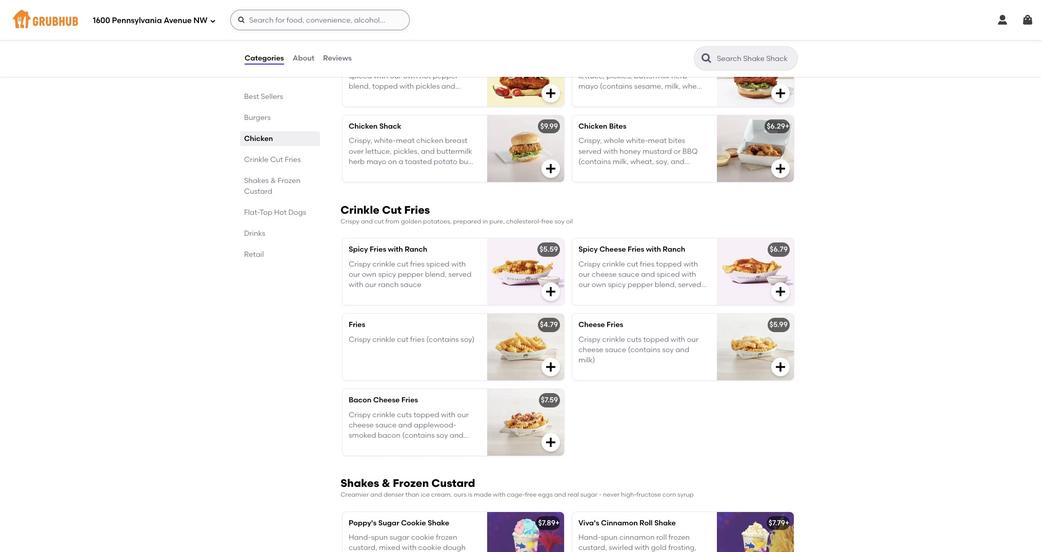 Task type: vqa. For each thing, say whether or not it's contained in the screenshot.
'crisp-'
yes



Task type: describe. For each thing, give the bounding box(es) containing it.
spun for swirled
[[601, 534, 618, 542]]

spicy inside crispy crinkle cut fries spiced with our own spicy pepper blend, served with our ranch sauce
[[378, 270, 396, 279]]

potatoes,
[[423, 218, 452, 225]]

from
[[386, 218, 400, 225]]

crinkle for bacon cheese fries
[[373, 411, 396, 420]]

soy inside "crispy crinkle cuts topped with our cheese sauce (contains soy and milk)"
[[662, 346, 674, 355]]

potato
[[434, 157, 457, 166]]

gluten) inside crispy, white-meat chicken breast over lettuce, pickles, and buttermilk herb mayo on a toasted potato bun (contains sesame, milk, wheat, egg, soy, and gluten)
[[379, 178, 404, 187]]

retail
[[244, 250, 264, 259]]

topped for crispy crinkle cuts topped with our cheese sauce (contains soy and milk)
[[644, 335, 669, 344]]

cage-
[[507, 492, 525, 499]]

cream,
[[431, 492, 452, 499]]

roll
[[657, 534, 667, 542]]

and inside crispy, whole white-meat bites served with honey mustard or bbq (contains milk, wheat, soy, and gluten)
[[671, 157, 685, 166]]

cuts for (contains
[[627, 335, 642, 344]]

crinkle for fries
[[373, 335, 396, 344]]

fried
[[515, 19, 528, 27]]

sellers
[[261, 92, 283, 101]]

$6.29 +
[[767, 122, 790, 131]]

and inside the "crispy crinkle cut fries topped with our cheese sauce and spiced with our own spicy pepper blend, served with our ranch sauce"
[[641, 270, 655, 279]]

custard for shakes & frozen custard
[[244, 187, 272, 196]]

spicy for spicy cheese fries with ranch
[[579, 245, 598, 254]]

about button
[[292, 40, 315, 77]]

white- inside crispy, whole white-meat bites served with honey mustard or bbq (contains milk, wheat, soy, and gluten)
[[626, 137, 648, 145]]

own inside crispy crinkle cut fries spiced with our own spicy pepper blend, served with our ranch sauce
[[362, 270, 377, 279]]

wheat, for herb
[[683, 82, 706, 91]]

retail tab
[[244, 249, 316, 260]]

hand- for hand-spun sugar cookie  frozen custard, mixed with cookie doug
[[349, 534, 371, 542]]

crispy crinkle cuts topped with our cheese sauce and applewood- smoked bacon (contains soy and milk)
[[349, 411, 469, 451]]

flat-
[[244, 208, 260, 217]]

pickles, inside crispy chicken breast topped with lettuce, pickles, buttermilk herb mayo (contains sesame, milk, wheat, egg, soy, and gluten)
[[607, 72, 632, 80]]

cheese fries
[[579, 321, 624, 330]]

$5.59
[[540, 245, 558, 254]]

gluten) inside crispy, whole white-meat bites served with honey mustard or bbq (contains milk, wheat, soy, and gluten)
[[579, 168, 603, 177]]

chicken tab
[[244, 133, 316, 144]]

cheese fries image
[[717, 314, 794, 381]]

denser
[[384, 492, 404, 499]]

with inside crispy chicken breast topped with lettuce, pickles, buttermilk herb mayo (contains sesame, milk, wheat, egg, soy, and gluten)
[[683, 61, 697, 70]]

crispy crinkle cut fries (contains soy)
[[349, 335, 475, 344]]

hot chicken image
[[487, 40, 564, 107]]

crispy, white-meat chicken breast spiced with our own hot pepper blend, topped with pickles and shack-made cherry pepper slaw.
[[349, 61, 468, 101]]

meat inside crispy, whole white-meat bites served with honey mustard or bbq (contains milk, wheat, soy, and gluten)
[[648, 137, 667, 145]]

gold
[[651, 544, 667, 553]]

+ for $7.79
[[785, 519, 790, 528]]

crinkle for cheese fries
[[602, 335, 625, 344]]

viva's cinnamon roll shake image
[[717, 512, 794, 553]]

shack
[[379, 122, 401, 131]]

chicken inside chicken no antibiotics ever, hand breaded, never frozen, and crisp-fried in pure, cholesterol-free soy oil
[[341, 5, 385, 18]]

$7.89
[[538, 519, 556, 528]]

crinkle for spicy fries with ranch
[[373, 260, 396, 269]]

sugar
[[378, 519, 399, 528]]

with inside shakes & frozen custard creamier and denser than ice cream, ours is made with cage-free eggs and                         real sugar - never high-fructose corn syrup
[[493, 492, 506, 499]]

nw
[[194, 16, 208, 25]]

flat-top hot dogs tab
[[244, 207, 316, 218]]

pepper inside the "crispy crinkle cut fries topped with our cheese sauce and spiced with our own spicy pepper blend, served with our ranch sauce"
[[628, 281, 653, 290]]

svg image for crispy crinkle cuts topped with our cheese sauce and applewood- smoked bacon (contains soy and milk)
[[545, 437, 557, 449]]

meat for our
[[396, 61, 415, 70]]

cinnamon
[[620, 534, 655, 542]]

smoked
[[349, 432, 376, 440]]

and inside "crispy crinkle cuts topped with our cheese sauce (contains soy and milk)"
[[676, 346, 690, 355]]

fries for pepper
[[410, 260, 425, 269]]

chicken for chicken tab
[[244, 134, 273, 143]]

bbq
[[683, 147, 698, 156]]

spiced inside crispy crinkle cut fries spiced with our own spicy pepper blend, served with our ranch sauce
[[426, 260, 450, 269]]

buttermilk inside crispy chicken breast topped with lettuce, pickles, buttermilk herb mayo (contains sesame, milk, wheat, egg, soy, and gluten)
[[634, 72, 670, 80]]

crispy inside crinkle cut fries crispy and cut from golden potatoes, prepared in pure, cholesterol-free soy oil
[[341, 218, 360, 225]]

$9.99
[[540, 122, 558, 131]]

$5.99
[[770, 321, 788, 330]]

made inside shakes & frozen custard creamier and denser than ice cream, ours is made with cage-free eggs and                         real sugar - never high-fructose corn syrup
[[474, 492, 492, 499]]

0 vertical spatial cookie
[[411, 534, 434, 542]]

and inside chicken no antibiotics ever, hand breaded, never frozen, and crisp-fried in pure, cholesterol-free soy oil
[[484, 19, 496, 27]]

spicy cheese fries with ranch
[[579, 245, 686, 254]]

& for shakes & frozen custard
[[271, 176, 276, 185]]

frozen for shakes & frozen custard
[[278, 176, 301, 185]]

pickles, inside crispy, white-meat chicken breast over lettuce, pickles, and buttermilk herb mayo on a toasted potato bun (contains sesame, milk, wheat, egg, soy, and gluten)
[[394, 147, 419, 156]]

antibiotics
[[351, 19, 382, 27]]

cholesterol- inside crinkle cut fries crispy and cut from golden potatoes, prepared in pure, cholesterol-free soy oil
[[506, 218, 542, 225]]

never inside chicken no antibiotics ever, hand breaded, never frozen, and crisp-fried in pure, cholesterol-free soy oil
[[445, 19, 462, 27]]

drinks
[[244, 229, 265, 238]]

wheat, inside crispy, white-meat chicken breast over lettuce, pickles, and buttermilk herb mayo on a toasted potato bun (contains sesame, milk, wheat, egg, soy, and gluten)
[[431, 168, 455, 177]]

oil inside chicken no antibiotics ever, hand breaded, never frozen, and crisp-fried in pure, cholesterol-free soy oil
[[613, 19, 620, 27]]

svg image inside 'main navigation' navigation
[[997, 14, 1009, 26]]

with inside hand-spun sugar cookie  frozen custard, mixed with cookie doug
[[402, 544, 417, 553]]

is
[[468, 492, 473, 499]]

spicy inside the "crispy crinkle cut fries topped with our cheese sauce and spiced with our own spicy pepper blend, served with our ranch sauce"
[[608, 281, 626, 290]]

topped for crispy crinkle cuts topped with our cheese sauce and applewood- smoked bacon (contains soy and milk)
[[414, 411, 439, 420]]

served inside crispy, whole white-meat bites served with honey mustard or bbq (contains milk, wheat, soy, and gluten)
[[579, 147, 602, 156]]

milk) inside "crispy crinkle cuts topped with our cheese sauce (contains soy and milk)"
[[579, 356, 595, 365]]

soy inside "crispy crinkle cuts topped with our cheese sauce and applewood- smoked bacon (contains soy and milk)"
[[437, 432, 448, 440]]

white- for lettuce,
[[374, 137, 396, 145]]

bun
[[459, 157, 473, 166]]

$7.89 +
[[538, 519, 560, 528]]

svg image for crispy crinkle cut fries topped with our cheese sauce and spiced with our own spicy pepper blend, served with our ranch sauce
[[775, 286, 787, 298]]

cheese for crispy crinkle cuts topped with our cheese sauce (contains soy and milk)
[[579, 346, 604, 355]]

no
[[341, 19, 349, 27]]

never inside shakes & frozen custard creamier and denser than ice cream, ours is made with cage-free eggs and                         real sugar - never high-fructose corn syrup
[[603, 492, 620, 499]]

search icon image
[[701, 52, 713, 65]]

svg image for crispy, white-meat chicken breast over lettuce, pickles, and buttermilk herb mayo on a toasted potato bun (contains sesame, milk, wheat, egg, soy, and gluten)
[[545, 163, 557, 175]]

shakes & frozen custard creamier and denser than ice cream, ours is made with cage-free eggs and                         real sugar - never high-fructose corn syrup
[[341, 477, 694, 499]]

frozen for viva's cinnamon roll shake
[[669, 534, 690, 542]]

$4.79
[[540, 321, 558, 330]]

frozen,
[[463, 19, 483, 27]]

best
[[244, 92, 259, 101]]

soy, inside crispy, whole white-meat bites served with honey mustard or bbq (contains milk, wheat, soy, and gluten)
[[656, 157, 669, 166]]

hand
[[399, 19, 415, 27]]

(contains inside crispy, white-meat chicken breast over lettuce, pickles, and buttermilk herb mayo on a toasted potato bun (contains sesame, milk, wheat, egg, soy, and gluten)
[[349, 168, 381, 177]]

crinkle cut fries
[[244, 155, 301, 164]]

shake for roll
[[655, 519, 676, 528]]

hot
[[420, 72, 431, 80]]

sauce inside "crispy crinkle cuts topped with our cheese sauce (contains soy and milk)"
[[605, 346, 626, 355]]

mustard
[[643, 147, 672, 156]]

spicy fries with ranch
[[349, 245, 427, 254]]

bacon
[[378, 432, 401, 440]]

cookie
[[401, 519, 426, 528]]

soy, inside crispy, white-meat chicken breast over lettuce, pickles, and buttermilk herb mayo on a toasted potato bun (contains sesame, milk, wheat, egg, soy, and gluten)
[[349, 178, 362, 187]]

topped for crispy chicken breast topped with lettuce, pickles, buttermilk herb mayo (contains sesame, milk, wheat, egg, soy, and gluten)
[[655, 61, 681, 70]]

cut for crispy crinkle cut fries topped with our cheese sauce and spiced with our own spicy pepper blend, served with our ranch sauce
[[627, 260, 638, 269]]

burgers
[[244, 113, 271, 122]]

lettuce, inside crispy, white-meat chicken breast over lettuce, pickles, and buttermilk herb mayo on a toasted potato bun (contains sesame, milk, wheat, egg, soy, and gluten)
[[366, 147, 392, 156]]

+ for $6.29
[[785, 122, 790, 131]]

chicken shack
[[349, 122, 401, 131]]

svg image for crispy, whole white-meat bites served with honey mustard or bbq (contains milk, wheat, soy, and gluten)
[[775, 163, 787, 175]]

cuts for and
[[397, 411, 412, 420]]

(contains inside "crispy crinkle cuts topped with our cheese sauce (contains soy and milk)"
[[628, 346, 661, 355]]

chicken down the antibiotics
[[363, 47, 392, 55]]

in inside chicken no antibiotics ever, hand breaded, never frozen, and crisp-fried in pure, cholesterol-free soy oil
[[530, 19, 535, 27]]

chicken shack image
[[487, 115, 564, 182]]

svg image for $12.59
[[775, 87, 787, 100]]

fries inside tab
[[285, 155, 301, 164]]

bites
[[609, 122, 627, 131]]

sesame, inside crispy, white-meat chicken breast over lettuce, pickles, and buttermilk herb mayo on a toasted potato bun (contains sesame, milk, wheat, egg, soy, and gluten)
[[383, 168, 412, 177]]

or
[[674, 147, 681, 156]]

reviews button
[[323, 40, 352, 77]]

hand- for hand-spun cinnamon roll frozen custard, swirled with gold frosting
[[579, 534, 601, 542]]

categories button
[[244, 40, 285, 77]]

0 vertical spatial hot
[[349, 47, 362, 55]]

crinkle for spicy cheese fries with ranch
[[602, 260, 625, 269]]

syrup
[[678, 492, 694, 499]]

free inside shakes & frozen custard creamier and denser than ice cream, ours is made with cage-free eggs and                         real sugar - never high-fructose corn syrup
[[525, 492, 537, 499]]

with inside "crispy crinkle cuts topped with our cheese sauce and applewood- smoked bacon (contains soy and milk)"
[[441, 411, 456, 420]]

milk, for buttermilk
[[665, 82, 681, 91]]

shakes & frozen custard
[[244, 176, 301, 196]]

oil inside crinkle cut fries crispy and cut from golden potatoes, prepared in pure, cholesterol-free soy oil
[[566, 218, 573, 225]]

soy inside crinkle cut fries crispy and cut from golden potatoes, prepared in pure, cholesterol-free soy oil
[[555, 218, 565, 225]]

crinkle for crinkle cut fries crispy and cut from golden potatoes, prepared in pure, cholesterol-free soy oil
[[341, 204, 380, 217]]

breaded,
[[416, 19, 444, 27]]

over
[[349, 147, 364, 156]]

buttermilk inside crispy, white-meat chicken breast over lettuce, pickles, and buttermilk herb mayo on a toasted potato bun (contains sesame, milk, wheat, egg, soy, and gluten)
[[437, 147, 472, 156]]

slaw.
[[447, 92, 464, 101]]

egg, inside crispy chicken breast topped with lettuce, pickles, buttermilk herb mayo (contains sesame, milk, wheat, egg, soy, and gluten)
[[579, 92, 594, 101]]

1 ranch from the left
[[405, 245, 427, 254]]

frozen for shakes & frozen custard creamier and denser than ice cream, ours is made with cage-free eggs and                         real sugar - never high-fructose corn syrup
[[393, 477, 429, 490]]

cut for crinkle cut fries
[[270, 155, 283, 164]]

egg, inside crispy, white-meat chicken breast over lettuce, pickles, and buttermilk herb mayo on a toasted potato bun (contains sesame, milk, wheat, egg, soy, and gluten)
[[457, 168, 472, 177]]

crispy for and
[[349, 411, 371, 420]]

sugar inside shakes & frozen custard creamier and denser than ice cream, ours is made with cage-free eggs and                         real sugar - never high-fructose corn syrup
[[581, 492, 598, 499]]

bacon
[[349, 396, 372, 405]]

breast for crispy
[[445, 61, 468, 70]]

chicken bites
[[579, 122, 627, 131]]

cheese for crispy crinkle cuts topped with our cheese sauce and applewood- smoked bacon (contains soy and milk)
[[349, 421, 374, 430]]

Search Shake Shack search field
[[716, 54, 795, 64]]

categories
[[245, 54, 284, 63]]

custard, for hand-spun cinnamon roll frozen custard, swirled with gold frosting
[[579, 544, 607, 553]]

viva's cinnamon roll shake
[[579, 519, 676, 528]]

2 ranch from the left
[[663, 245, 686, 254]]

pepper down pickles
[[419, 92, 445, 101]]

pure, inside chicken no antibiotics ever, hand breaded, never frozen, and crisp-fried in pure, cholesterol-free soy oil
[[536, 19, 552, 27]]

1600
[[93, 16, 110, 25]]

pennsylvania
[[112, 16, 162, 25]]

crispy, white-meat chicken breast over lettuce, pickles, and buttermilk herb mayo on a toasted potato bun (contains sesame, milk, wheat, egg, soy, and gluten)
[[349, 137, 473, 187]]

cholesterol- inside chicken no antibiotics ever, hand breaded, never frozen, and crisp-fried in pure, cholesterol-free soy oil
[[553, 19, 589, 27]]

topped inside the crispy, white-meat chicken breast spiced with our own hot pepper blend, topped with pickles and shack-made cherry pepper slaw.
[[372, 82, 398, 91]]

whole
[[604, 137, 625, 145]]

shake for cookie
[[428, 519, 449, 528]]

bacon cheese fries image
[[487, 390, 564, 456]]

cheese for crispy crinkle cut fries topped with our cheese sauce and spiced with our own spicy pepper blend, served with our ranch sauce
[[600, 245, 626, 254]]

soy inside chicken no antibiotics ever, hand breaded, never frozen, and crisp-fried in pure, cholesterol-free soy oil
[[602, 19, 612, 27]]

blend, inside crispy crinkle cut fries spiced with our own spicy pepper blend, served with our ranch sauce
[[425, 270, 447, 279]]

crispy crinkle cut fries spiced with our own spicy pepper blend, served with our ranch sauce
[[349, 260, 472, 290]]

a
[[399, 157, 403, 166]]

cheese inside the "crispy crinkle cut fries topped with our cheese sauce and spiced with our own spicy pepper blend, served with our ranch sauce"
[[592, 270, 617, 279]]

breast inside crispy chicken breast topped with lettuce, pickles, buttermilk herb mayo (contains sesame, milk, wheat, egg, soy, and gluten)
[[631, 61, 654, 70]]

& for shakes & frozen custard creamier and denser than ice cream, ours is made with cage-free eggs and                         real sugar - never high-fructose corn syrup
[[382, 477, 390, 490]]

1 vertical spatial cookie
[[418, 544, 441, 553]]

chicken for crispy, white-meat chicken breast spiced with our own hot pepper blend, topped with pickles and shack-made cherry pepper slaw.
[[416, 61, 443, 70]]

chicken bites image
[[717, 115, 794, 182]]

svg image for $4.79
[[545, 361, 557, 374]]

on
[[388, 157, 397, 166]]

milk) inside "crispy crinkle cuts topped with our cheese sauce and applewood- smoked bacon (contains soy and milk)"
[[349, 442, 365, 451]]

sauce inside "crispy crinkle cuts topped with our cheese sauce and applewood- smoked bacon (contains soy and milk)"
[[376, 421, 397, 430]]

milk, inside crispy, white-meat chicken breast over lettuce, pickles, and buttermilk herb mayo on a toasted potato bun (contains sesame, milk, wheat, egg, soy, and gluten)
[[414, 168, 430, 177]]

with inside crispy, whole white-meat bites served with honey mustard or bbq (contains milk, wheat, soy, and gluten)
[[604, 147, 618, 156]]

burgers tab
[[244, 112, 316, 123]]

mayo inside crispy, white-meat chicken breast over lettuce, pickles, and buttermilk herb mayo on a toasted potato bun (contains sesame, milk, wheat, egg, soy, and gluten)
[[367, 157, 386, 166]]

hot chicken
[[349, 47, 392, 55]]



Task type: locate. For each thing, give the bounding box(es) containing it.
ice
[[421, 492, 430, 499]]

crispy for herb
[[579, 61, 601, 70]]

soy, up chicken bites
[[596, 92, 609, 101]]

2 vertical spatial cheese
[[373, 396, 400, 405]]

cholesterol- right fried
[[553, 19, 589, 27]]

with inside "crispy crinkle cuts topped with our cheese sauce (contains soy and milk)"
[[671, 335, 685, 344]]

0 horizontal spatial custard,
[[349, 544, 377, 553]]

1 horizontal spatial egg,
[[579, 92, 594, 101]]

1 vertical spatial sugar
[[390, 534, 410, 542]]

0 vertical spatial crinkle
[[244, 155, 269, 164]]

pepper inside crispy crinkle cut fries spiced with our own spicy pepper blend, served with our ranch sauce
[[398, 270, 423, 279]]

fries left soy)
[[410, 335, 425, 344]]

blend, inside the "crispy crinkle cut fries topped with our cheese sauce and spiced with our own spicy pepper blend, served with our ranch sauce"
[[655, 281, 677, 290]]

0 vertical spatial gluten)
[[626, 92, 651, 101]]

0 horizontal spatial wheat,
[[431, 168, 455, 177]]

2 vertical spatial soy,
[[349, 178, 362, 187]]

roll
[[640, 519, 653, 528]]

custard up the flat-
[[244, 187, 272, 196]]

1 vertical spatial spiced
[[426, 260, 450, 269]]

wheat,
[[683, 82, 706, 91], [631, 157, 654, 166], [431, 168, 455, 177]]

2 horizontal spatial soy,
[[656, 157, 669, 166]]

custard inside shakes & frozen custard
[[244, 187, 272, 196]]

mayo up chicken bites
[[579, 82, 598, 91]]

meat for pickles,
[[396, 137, 415, 145]]

2 vertical spatial spiced
[[657, 270, 680, 279]]

cherry
[[396, 92, 418, 101]]

hot inside tab
[[274, 208, 287, 217]]

and inside crispy chicken breast topped with lettuce, pickles, buttermilk herb mayo (contains sesame, milk, wheat, egg, soy, and gluten)
[[611, 92, 625, 101]]

+ for $7.89
[[556, 519, 560, 528]]

spicy
[[378, 270, 396, 279], [608, 281, 626, 290]]

custard, inside hand-spun sugar cookie  frozen custard, mixed with cookie doug
[[349, 544, 377, 553]]

blend, inside the crispy, white-meat chicken breast spiced with our own hot pepper blend, topped with pickles and shack-made cherry pepper slaw.
[[349, 82, 371, 91]]

own inside the crispy, white-meat chicken breast spiced with our own hot pepper blend, topped with pickles and shack-made cherry pepper slaw.
[[403, 72, 418, 80]]

0 vertical spatial herb
[[672, 72, 688, 80]]

in inside crinkle cut fries crispy and cut from golden potatoes, prepared in pure, cholesterol-free soy oil
[[483, 218, 488, 225]]

meat down shack
[[396, 137, 415, 145]]

spiced down spicy cheese fries with ranch
[[657, 270, 680, 279]]

herb inside crispy, white-meat chicken breast over lettuce, pickles, and buttermilk herb mayo on a toasted potato bun (contains sesame, milk, wheat, egg, soy, and gluten)
[[349, 157, 365, 166]]

oil
[[613, 19, 620, 27], [566, 218, 573, 225]]

sauce inside crispy crinkle cut fries spiced with our own spicy pepper blend, served with our ranch sauce
[[400, 281, 422, 290]]

spiced down potatoes,
[[426, 260, 450, 269]]

pure, right fried
[[536, 19, 552, 27]]

hand- inside hand-spun sugar cookie  frozen custard, mixed with cookie doug
[[349, 534, 371, 542]]

fries inside crinkle cut fries crispy and cut from golden potatoes, prepared in pure, cholesterol-free soy oil
[[404, 204, 430, 217]]

reviews
[[323, 54, 352, 63]]

2 horizontal spatial blend,
[[655, 281, 677, 290]]

1 vertical spatial buttermilk
[[437, 147, 472, 156]]

1 vertical spatial frozen
[[393, 477, 429, 490]]

milk) down 'cheese fries'
[[579, 356, 595, 365]]

1 horizontal spatial buttermilk
[[634, 72, 670, 80]]

0 vertical spatial shakes
[[244, 176, 269, 185]]

1 horizontal spatial spiced
[[426, 260, 450, 269]]

shakes down crinkle cut fries
[[244, 176, 269, 185]]

2 custard, from the left
[[579, 544, 607, 553]]

crinkle up spicy fries with ranch
[[341, 204, 380, 217]]

crisp-
[[498, 19, 515, 27]]

fries
[[410, 260, 425, 269], [640, 260, 655, 269], [410, 335, 425, 344]]

cheese down 'cheese fries'
[[579, 346, 604, 355]]

2 shake from the left
[[655, 519, 676, 528]]

fries down spicy cheese fries with ranch
[[640, 260, 655, 269]]

shake
[[428, 519, 449, 528], [655, 519, 676, 528]]

0 horizontal spatial cut
[[270, 155, 283, 164]]

crispy crinkle cuts topped with our cheese sauce (contains soy and milk)
[[579, 335, 699, 365]]

breast
[[445, 61, 468, 70], [631, 61, 654, 70], [445, 137, 468, 145]]

poppy's sugar cookie shake image
[[487, 512, 564, 553]]

shake up roll on the right of the page
[[655, 519, 676, 528]]

eggs
[[538, 492, 553, 499]]

1 vertical spatial oil
[[566, 218, 573, 225]]

meat inside crispy, white-meat chicken breast over lettuce, pickles, and buttermilk herb mayo on a toasted potato bun (contains sesame, milk, wheat, egg, soy, and gluten)
[[396, 137, 415, 145]]

frozen up than
[[393, 477, 429, 490]]

hand- down viva's
[[579, 534, 601, 542]]

spicy cheese fries with ranch image
[[717, 239, 794, 305]]

bites
[[669, 137, 685, 145]]

our inside "crispy crinkle cuts topped with our cheese sauce and applewood- smoked bacon (contains soy and milk)"
[[457, 411, 469, 420]]

0 horizontal spatial buttermilk
[[437, 147, 472, 156]]

shakes & frozen custard tab
[[244, 175, 316, 197]]

shakes for shakes & frozen custard creamier and denser than ice cream, ours is made with cage-free eggs and                         real sugar - never high-fructose corn syrup
[[341, 477, 379, 490]]

gluten) down the on
[[379, 178, 404, 187]]

cut inside crispy crinkle cut fries spiced with our own spicy pepper blend, served with our ranch sauce
[[397, 260, 409, 269]]

0 horizontal spatial shakes
[[244, 176, 269, 185]]

crinkle inside "crispy crinkle cuts topped with our cheese sauce and applewood- smoked bacon (contains soy and milk)"
[[373, 411, 396, 420]]

2 horizontal spatial gluten)
[[626, 92, 651, 101]]

own up 'cheese fries'
[[592, 281, 606, 290]]

meat inside the crispy, white-meat chicken breast spiced with our own hot pepper blend, topped with pickles and shack-made cherry pepper slaw.
[[396, 61, 415, 70]]

honey
[[620, 147, 641, 156]]

1 vertical spatial custard
[[432, 477, 475, 490]]

0 vertical spatial cholesterol-
[[553, 19, 589, 27]]

frozen right roll on the right of the page
[[669, 534, 690, 542]]

meat up mustard
[[648, 137, 667, 145]]

custard, down viva's
[[579, 544, 607, 553]]

cut inside the "crispy crinkle cut fries topped with our cheese sauce and spiced with our own spicy pepper blend, served with our ranch sauce"
[[627, 260, 638, 269]]

0 vertical spatial served
[[579, 147, 602, 156]]

1 vertical spatial cholesterol-
[[506, 218, 542, 225]]

ranch
[[405, 245, 427, 254], [663, 245, 686, 254]]

1 horizontal spatial crinkle
[[341, 204, 380, 217]]

frozen down cream,
[[436, 534, 457, 542]]

0 vertical spatial pure,
[[536, 19, 552, 27]]

mayo inside crispy chicken breast topped with lettuce, pickles, buttermilk herb mayo (contains sesame, milk, wheat, egg, soy, and gluten)
[[579, 82, 598, 91]]

1 vertical spatial shakes
[[341, 477, 379, 490]]

ranch down spicy fries with ranch
[[378, 281, 399, 290]]

1 vertical spatial served
[[449, 270, 472, 279]]

gluten) down chicken bites
[[579, 168, 603, 177]]

spicy down spicy fries with ranch
[[378, 270, 396, 279]]

made right is
[[474, 492, 492, 499]]

crispy, inside crispy, whole white-meat bites served with honey mustard or bbq (contains milk, wheat, soy, and gluten)
[[579, 137, 602, 145]]

wheat, for mustard
[[631, 157, 654, 166]]

spiced up shack-
[[349, 72, 372, 80]]

crispy,
[[349, 61, 372, 70], [349, 137, 372, 145], [579, 137, 602, 145]]

ranch up crispy crinkle cut fries spiced with our own spicy pepper blend, served with our ranch sauce
[[405, 245, 427, 254]]

breast inside crispy, white-meat chicken breast over lettuce, pickles, and buttermilk herb mayo on a toasted potato bun (contains sesame, milk, wheat, egg, soy, and gluten)
[[445, 137, 468, 145]]

fries for and
[[640, 260, 655, 269]]

own down spicy fries with ranch
[[362, 270, 377, 279]]

0 vertical spatial lettuce,
[[579, 72, 605, 80]]

mayo
[[579, 82, 598, 91], [367, 157, 386, 166]]

chicken inside the crispy, white-meat chicken breast spiced with our own hot pepper blend, topped with pickles and shack-made cherry pepper slaw.
[[416, 61, 443, 70]]

2 horizontal spatial milk,
[[665, 82, 681, 91]]

cut for crispy crinkle cut fries spiced with our own spicy pepper blend, served with our ranch sauce
[[397, 260, 409, 269]]

1 horizontal spatial spicy
[[579, 245, 598, 254]]

1 custard, from the left
[[349, 544, 377, 553]]

breast for crispy,
[[445, 137, 468, 145]]

0 vertical spatial milk,
[[665, 82, 681, 91]]

fries down spicy fries with ranch
[[410, 260, 425, 269]]

meat up cherry
[[396, 61, 415, 70]]

in right fried
[[530, 19, 535, 27]]

chicken
[[416, 61, 443, 70], [602, 61, 629, 70], [416, 137, 443, 145]]

1 horizontal spatial oil
[[613, 19, 620, 27]]

fructose
[[637, 492, 661, 499]]

cheese inside "crispy crinkle cuts topped with our cheese sauce (contains soy and milk)"
[[579, 346, 604, 355]]

custard, for hand-spun sugar cookie  frozen custard, mixed with cookie doug
[[349, 544, 377, 553]]

soy, down over
[[349, 178, 362, 187]]

chicken inside tab
[[244, 134, 273, 143]]

avocado bacon chicken image
[[717, 40, 794, 107]]

1 vertical spatial cheese
[[579, 346, 604, 355]]

$12.59
[[767, 47, 788, 55]]

cheese up smoked at left bottom
[[349, 421, 374, 430]]

cheese right $4.79
[[579, 321, 605, 330]]

0 horizontal spatial hand-
[[349, 534, 371, 542]]

spicy for spicy fries with ranch
[[349, 245, 368, 254]]

1 shake from the left
[[428, 519, 449, 528]]

chicken no antibiotics ever, hand breaded, never frozen, and crisp-fried in pure, cholesterol-free soy oil
[[341, 5, 620, 27]]

crispy, down chicken bites
[[579, 137, 602, 145]]

2 frozen from the left
[[669, 534, 690, 542]]

in
[[530, 19, 535, 27], [483, 218, 488, 225]]

chicken down burgers
[[244, 134, 273, 143]]

cookie
[[411, 534, 434, 542], [418, 544, 441, 553]]

0 vertical spatial sugar
[[581, 492, 598, 499]]

crispy, down hot chicken
[[349, 61, 372, 70]]

1 vertical spatial own
[[362, 270, 377, 279]]

sugar up mixed
[[390, 534, 410, 542]]

crispy for sauce
[[579, 260, 601, 269]]

poppy's sugar cookie shake
[[349, 519, 449, 528]]

never left frozen,
[[445, 19, 462, 27]]

0 horizontal spatial ranch
[[405, 245, 427, 254]]

2 spun from the left
[[601, 534, 618, 542]]

viva's
[[579, 519, 600, 528]]

never right -
[[603, 492, 620, 499]]

chicken up over
[[349, 122, 378, 131]]

1 vertical spatial cheese
[[579, 321, 605, 330]]

0 vertical spatial never
[[445, 19, 462, 27]]

white- up honey
[[626, 137, 648, 145]]

wheat, inside crispy, whole white-meat bites served with honey mustard or bbq (contains milk, wheat, soy, and gluten)
[[631, 157, 654, 166]]

1 spun from the left
[[371, 534, 388, 542]]

0 vertical spatial cheese
[[592, 270, 617, 279]]

chicken inside crispy, white-meat chicken breast over lettuce, pickles, and buttermilk herb mayo on a toasted potato bun (contains sesame, milk, wheat, egg, soy, and gluten)
[[416, 137, 443, 145]]

wheat, down honey
[[631, 157, 654, 166]]

white- for with
[[374, 61, 396, 70]]

-
[[599, 492, 602, 499]]

buttermilk
[[634, 72, 670, 80], [437, 147, 472, 156]]

ranch up 'cheese fries'
[[608, 291, 629, 300]]

ranch inside crispy crinkle cut fries spiced with our own spicy pepper blend, served with our ranch sauce
[[378, 281, 399, 290]]

chicken left bites
[[579, 122, 608, 131]]

(contains inside "crispy crinkle cuts topped with our cheese sauce and applewood- smoked bacon (contains soy and milk)"
[[402, 432, 435, 440]]

top
[[260, 208, 272, 217]]

about
[[293, 54, 315, 63]]

frozen inside shakes & frozen custard creamier and denser than ice cream, ours is made with cage-free eggs and                         real sugar - never high-fructose corn syrup
[[393, 477, 429, 490]]

cheese
[[600, 245, 626, 254], [579, 321, 605, 330], [373, 396, 400, 405]]

toasted
[[405, 157, 432, 166]]

hot right top
[[274, 208, 287, 217]]

0 horizontal spatial frozen
[[436, 534, 457, 542]]

spun for mixed
[[371, 534, 388, 542]]

0 vertical spatial wheat,
[[683, 82, 706, 91]]

white-
[[374, 61, 396, 70], [374, 137, 396, 145], [626, 137, 648, 145]]

pure, right 'prepared' on the top left of page
[[490, 218, 505, 225]]

1 horizontal spatial pickles,
[[607, 72, 632, 80]]

wheat, down potato
[[431, 168, 455, 177]]

1 horizontal spatial ranch
[[663, 245, 686, 254]]

cut up from
[[382, 204, 402, 217]]

soy,
[[596, 92, 609, 101], [656, 157, 669, 166], [349, 178, 362, 187]]

cheese up the "crispy crinkle cut fries topped with our cheese sauce and spiced with our own spicy pepper blend, served with our ranch sauce"
[[600, 245, 626, 254]]

crispy crinkle cut fries topped with our cheese sauce and spiced with our own spicy pepper blend, served with our ranch sauce
[[579, 260, 702, 300]]

cut inside crinkle cut fries tab
[[270, 155, 283, 164]]

lettuce, inside crispy chicken breast topped with lettuce, pickles, buttermilk herb mayo (contains sesame, milk, wheat, egg, soy, and gluten)
[[579, 72, 605, 80]]

wheat, down search icon
[[683, 82, 706, 91]]

2 spicy from the left
[[579, 245, 598, 254]]

cut for crinkle cut fries crispy and cut from golden potatoes, prepared in pure, cholesterol-free soy oil
[[382, 204, 402, 217]]

crinkle
[[373, 260, 396, 269], [602, 260, 625, 269], [373, 335, 396, 344], [602, 335, 625, 344], [373, 411, 396, 420]]

sesame, inside crispy chicken breast topped with lettuce, pickles, buttermilk herb mayo (contains sesame, milk, wheat, egg, soy, and gluten)
[[634, 82, 663, 91]]

1 vertical spatial lettuce,
[[366, 147, 392, 156]]

prepared
[[453, 218, 481, 225]]

svg image
[[1022, 14, 1034, 26], [237, 16, 246, 24], [210, 18, 216, 24], [545, 87, 557, 100], [545, 163, 557, 175], [775, 163, 787, 175], [775, 286, 787, 298], [775, 361, 787, 374], [545, 437, 557, 449]]

1 horizontal spatial frozen
[[393, 477, 429, 490]]

& inside shakes & frozen custard creamier and denser than ice cream, ours is made with cage-free eggs and                         real sugar - never high-fructose corn syrup
[[382, 477, 390, 490]]

bacon cheese fries
[[349, 396, 418, 405]]

own inside the "crispy crinkle cut fries topped with our cheese sauce and spiced with our own spicy pepper blend, served with our ranch sauce"
[[592, 281, 606, 290]]

herb inside crispy chicken breast topped with lettuce, pickles, buttermilk herb mayo (contains sesame, milk, wheat, egg, soy, and gluten)
[[672, 72, 688, 80]]

made inside the crispy, white-meat chicken breast spiced with our own hot pepper blend, topped with pickles and shack-made cherry pepper slaw.
[[373, 92, 394, 101]]

ours
[[454, 492, 467, 499]]

(contains inside crispy, whole white-meat bites served with honey mustard or bbq (contains milk, wheat, soy, and gluten)
[[579, 157, 611, 166]]

topped inside crispy chicken breast topped with lettuce, pickles, buttermilk herb mayo (contains sesame, milk, wheat, egg, soy, and gluten)
[[655, 61, 681, 70]]

0 horizontal spatial spicy
[[378, 270, 396, 279]]

0 vertical spatial egg,
[[579, 92, 594, 101]]

hand- down poppy's at the left
[[349, 534, 371, 542]]

cut down chicken tab
[[270, 155, 283, 164]]

custard, down poppy's at the left
[[349, 544, 377, 553]]

cheese right bacon
[[373, 396, 400, 405]]

0 horizontal spatial herb
[[349, 157, 365, 166]]

soy, inside crispy chicken breast topped with lettuce, pickles, buttermilk herb mayo (contains sesame, milk, wheat, egg, soy, and gluten)
[[596, 92, 609, 101]]

0 vertical spatial cut
[[270, 155, 283, 164]]

1 hand- from the left
[[349, 534, 371, 542]]

1 frozen from the left
[[436, 534, 457, 542]]

and inside the crispy, white-meat chicken breast spiced with our own hot pepper blend, topped with pickles and shack-made cherry pepper slaw.
[[442, 82, 455, 91]]

pepper right hot
[[433, 72, 458, 80]]

cheese for crispy crinkle cuts topped with our cheese sauce and applewood- smoked bacon (contains soy and milk)
[[373, 396, 400, 405]]

frozen
[[278, 176, 301, 185], [393, 477, 429, 490]]

0 horizontal spatial crinkle
[[244, 155, 269, 164]]

crinkle inside crispy crinkle cut fries spiced with our own spicy pepper blend, served with our ranch sauce
[[373, 260, 396, 269]]

custard up ours
[[432, 477, 475, 490]]

chicken for crispy, white-meat chicken breast over lettuce, pickles, and buttermilk herb mayo on a toasted potato bun (contains sesame, milk, wheat, egg, soy, and gluten)
[[416, 137, 443, 145]]

chicken for chicken shack
[[349, 122, 378, 131]]

served inside the "crispy crinkle cut fries topped with our cheese sauce and spiced with our own spicy pepper blend, served with our ranch sauce"
[[678, 281, 702, 290]]

spun inside hand-spun sugar cookie  frozen custard, mixed with cookie doug
[[371, 534, 388, 542]]

frozen
[[436, 534, 457, 542], [669, 534, 690, 542]]

egg, down the bun
[[457, 168, 472, 177]]

spicy down spicy cheese fries with ranch
[[608, 281, 626, 290]]

with inside hand-spun cinnamon roll frozen custard, swirled with gold frosting
[[635, 544, 650, 553]]

our
[[390, 72, 402, 80], [349, 270, 360, 279], [579, 270, 590, 279], [365, 281, 377, 290], [579, 281, 590, 290], [595, 291, 606, 300], [687, 335, 699, 344], [457, 411, 469, 420]]

crispy inside crispy chicken breast topped with lettuce, pickles, buttermilk herb mayo (contains sesame, milk, wheat, egg, soy, and gluten)
[[579, 61, 601, 70]]

& down crinkle cut fries
[[271, 176, 276, 185]]

mayo left the on
[[367, 157, 386, 166]]

1 horizontal spatial frozen
[[669, 534, 690, 542]]

spiced inside the crispy, white-meat chicken breast spiced with our own hot pepper blend, topped with pickles and shack-made cherry pepper slaw.
[[349, 72, 372, 80]]

and inside crinkle cut fries crispy and cut from golden potatoes, prepared in pure, cholesterol-free soy oil
[[361, 218, 373, 225]]

1 horizontal spatial &
[[382, 477, 390, 490]]

frozen inside shakes & frozen custard
[[278, 176, 301, 185]]

chicken for chicken bites
[[579, 122, 608, 131]]

0 vertical spatial milk)
[[579, 356, 595, 365]]

flat-top hot dogs
[[244, 208, 306, 217]]

0 horizontal spatial spiced
[[349, 72, 372, 80]]

shakes up creamier
[[341, 477, 379, 490]]

1 vertical spatial milk,
[[613, 157, 629, 166]]

2 horizontal spatial own
[[592, 281, 606, 290]]

1 horizontal spatial pure,
[[536, 19, 552, 27]]

0 vertical spatial cuts
[[627, 335, 642, 344]]

spun up swirled at bottom right
[[601, 534, 618, 542]]

$6.79
[[770, 245, 788, 254]]

(contains inside crispy chicken breast topped with lettuce, pickles, buttermilk herb mayo (contains sesame, milk, wheat, egg, soy, and gluten)
[[600, 82, 633, 91]]

1 horizontal spatial custard
[[432, 477, 475, 490]]

cheese down spicy cheese fries with ranch
[[592, 270, 617, 279]]

crispy, for over
[[349, 137, 372, 145]]

2 hand- from the left
[[579, 534, 601, 542]]

spun up mixed
[[371, 534, 388, 542]]

crispy, whole white-meat bites served with honey mustard or bbq (contains milk, wheat, soy, and gluten)
[[579, 137, 698, 177]]

frozen inside hand-spun cinnamon roll frozen custard, swirled with gold frosting
[[669, 534, 690, 542]]

sugar inside hand-spun sugar cookie  frozen custard, mixed with cookie doug
[[390, 534, 410, 542]]

spiced inside the "crispy crinkle cut fries topped with our cheese sauce and spiced with our own spicy pepper blend, served with our ranch sauce"
[[657, 270, 680, 279]]

best sellers
[[244, 92, 283, 101]]

crispy, up over
[[349, 137, 372, 145]]

cut inside crinkle cut fries crispy and cut from golden potatoes, prepared in pure, cholesterol-free soy oil
[[382, 204, 402, 217]]

pickles, up bites
[[607, 72, 632, 80]]

spicy fries with ranch image
[[487, 239, 564, 305]]

chicken inside crispy chicken breast topped with lettuce, pickles, buttermilk herb mayo (contains sesame, milk, wheat, egg, soy, and gluten)
[[602, 61, 629, 70]]

spun
[[371, 534, 388, 542], [601, 534, 618, 542]]

in right 'prepared' on the top left of page
[[483, 218, 488, 225]]

shack-
[[349, 92, 373, 101]]

0 horizontal spatial free
[[525, 492, 537, 499]]

ranch inside the "crispy crinkle cut fries topped with our cheese sauce and spiced with our own spicy pepper blend, served with our ranch sauce"
[[608, 291, 629, 300]]

crispy inside "crispy crinkle cuts topped with our cheese sauce (contains soy and milk)"
[[579, 335, 601, 344]]

0 horizontal spatial spun
[[371, 534, 388, 542]]

our inside the crispy, white-meat chicken breast spiced with our own hot pepper blend, topped with pickles and shack-made cherry pepper slaw.
[[390, 72, 402, 80]]

crispy inside crispy crinkle cut fries spiced with our own spicy pepper blend, served with our ranch sauce
[[349, 260, 371, 269]]

0 horizontal spatial milk,
[[414, 168, 430, 177]]

svg image for crispy crinkle cuts topped with our cheese sauce (contains soy and milk)
[[775, 361, 787, 374]]

blend,
[[349, 82, 371, 91], [425, 270, 447, 279], [655, 281, 677, 290]]

with
[[683, 61, 697, 70], [374, 72, 388, 80], [400, 82, 414, 91], [604, 147, 618, 156], [388, 245, 403, 254], [646, 245, 661, 254], [451, 260, 466, 269], [684, 260, 698, 269], [682, 270, 696, 279], [349, 281, 363, 290], [579, 291, 593, 300], [671, 335, 685, 344], [441, 411, 456, 420], [493, 492, 506, 499], [402, 544, 417, 553], [635, 544, 650, 553]]

chicken up the antibiotics
[[341, 5, 385, 18]]

soy, down mustard
[[656, 157, 669, 166]]

pepper down spicy fries with ranch
[[398, 270, 423, 279]]

sugar left -
[[581, 492, 598, 499]]

topped inside "crispy crinkle cuts topped with our cheese sauce (contains soy and milk)"
[[644, 335, 669, 344]]

spiced
[[349, 72, 372, 80], [426, 260, 450, 269], [657, 270, 680, 279]]

ever,
[[384, 19, 398, 27]]

1 horizontal spatial custard,
[[579, 544, 607, 553]]

cut for crispy crinkle cut fries (contains soy)
[[397, 335, 409, 344]]

0 horizontal spatial oil
[[566, 218, 573, 225]]

svg image
[[997, 14, 1009, 26], [775, 87, 787, 100], [545, 286, 557, 298], [545, 361, 557, 374]]

poppy's
[[349, 519, 377, 528]]

pickles
[[416, 82, 440, 91]]

gluten) up bites
[[626, 92, 651, 101]]

1 vertical spatial hot
[[274, 208, 287, 217]]

best sellers tab
[[244, 91, 316, 102]]

hand-spun cinnamon roll frozen custard, swirled with gold frosting
[[579, 534, 697, 553]]

hand-spun sugar cookie  frozen custard, mixed with cookie doug
[[349, 534, 466, 553]]

served inside crispy crinkle cut fries spiced with our own spicy pepper blend, served with our ranch sauce
[[449, 270, 472, 279]]

crinkle cut fries crispy and cut from golden potatoes, prepared in pure, cholesterol-free soy oil
[[341, 204, 573, 225]]

custard, inside hand-spun cinnamon roll frozen custard, swirled with gold frosting
[[579, 544, 607, 553]]

our inside "crispy crinkle cuts topped with our cheese sauce (contains soy and milk)"
[[687, 335, 699, 344]]

custard for shakes & frozen custard creamier and denser than ice cream, ours is made with cage-free eggs and                         real sugar - never high-fructose corn syrup
[[432, 477, 475, 490]]

1 vertical spatial blend,
[[425, 270, 447, 279]]

1600 pennsylvania avenue nw
[[93, 16, 208, 25]]

pepper down spicy cheese fries with ranch
[[628, 281, 653, 290]]

crispy, for spiced
[[349, 61, 372, 70]]

svg image for $5.59
[[545, 286, 557, 298]]

egg, up chicken bites
[[579, 92, 594, 101]]

cut
[[374, 218, 384, 225], [397, 260, 409, 269], [627, 260, 638, 269], [397, 335, 409, 344]]

frozen for poppy's sugar cookie shake
[[436, 534, 457, 542]]

crinkle for crinkle cut fries
[[244, 155, 269, 164]]

1 spicy from the left
[[349, 245, 368, 254]]

high-
[[621, 492, 637, 499]]

cheese inside "crispy crinkle cuts topped with our cheese sauce and applewood- smoked bacon (contains soy and milk)"
[[349, 421, 374, 430]]

than
[[406, 492, 419, 499]]

0 vertical spatial cheese
[[600, 245, 626, 254]]

drinks tab
[[244, 228, 316, 239]]

crinkle inside "crispy crinkle cuts topped with our cheese sauce (contains soy and milk)"
[[602, 335, 625, 344]]

0 horizontal spatial &
[[271, 176, 276, 185]]

crispy inside "crispy crinkle cuts topped with our cheese sauce and applewood- smoked bacon (contains soy and milk)"
[[349, 411, 371, 420]]

1 horizontal spatial herb
[[672, 72, 688, 80]]

soy)
[[461, 335, 475, 344]]

Search for food, convenience, alcohol... search field
[[230, 10, 410, 30]]

pure, inside crinkle cut fries crispy and cut from golden potatoes, prepared in pure, cholesterol-free soy oil
[[490, 218, 505, 225]]

golden
[[401, 218, 422, 225]]

cut inside crinkle cut fries crispy and cut from golden potatoes, prepared in pure, cholesterol-free soy oil
[[374, 218, 384, 225]]

wheat, inside crispy chicken breast topped with lettuce, pickles, buttermilk herb mayo (contains sesame, milk, wheat, egg, soy, and gluten)
[[683, 82, 706, 91]]

milk, for honey
[[613, 157, 629, 166]]

ranch up the "crispy crinkle cut fries topped with our cheese sauce and spiced with our own spicy pepper blend, served with our ranch sauce"
[[663, 245, 686, 254]]

shakes for shakes & frozen custard
[[244, 176, 269, 185]]

0 vertical spatial sesame,
[[634, 82, 663, 91]]

crispy, for served
[[579, 137, 602, 145]]

0 horizontal spatial sugar
[[390, 534, 410, 542]]

topped inside the "crispy crinkle cut fries topped with our cheese sauce and spiced with our own spicy pepper blend, served with our ranch sauce"
[[656, 260, 682, 269]]

hot down 'no'
[[349, 47, 362, 55]]

$7.79
[[769, 519, 785, 528]]

cinnamon
[[601, 519, 638, 528]]

1 horizontal spatial own
[[403, 72, 418, 80]]

crinkle cut fries tab
[[244, 154, 316, 165]]

0 horizontal spatial served
[[449, 270, 472, 279]]

swirled
[[609, 544, 633, 553]]

frozen down crinkle cut fries tab
[[278, 176, 301, 185]]

crinkle up shakes & frozen custard
[[244, 155, 269, 164]]

0 horizontal spatial cholesterol-
[[506, 218, 542, 225]]

soy
[[602, 19, 612, 27], [555, 218, 565, 225], [662, 346, 674, 355], [437, 432, 448, 440]]

$7.79 +
[[769, 519, 790, 528]]

0 horizontal spatial mayo
[[367, 157, 386, 166]]

1 vertical spatial never
[[603, 492, 620, 499]]

white- down shack
[[374, 137, 396, 145]]

1 vertical spatial made
[[474, 492, 492, 499]]

0 horizontal spatial pure,
[[490, 218, 505, 225]]

custard inside shakes & frozen custard creamier and denser than ice cream, ours is made with cage-free eggs and                         real sugar - never high-fructose corn syrup
[[432, 477, 475, 490]]

1 vertical spatial sesame,
[[383, 168, 412, 177]]

crispy for (contains
[[579, 335, 601, 344]]

crispy for spicy
[[349, 260, 371, 269]]

gluten) inside crispy chicken breast topped with lettuce, pickles, buttermilk herb mayo (contains sesame, milk, wheat, egg, soy, and gluten)
[[626, 92, 651, 101]]

0 horizontal spatial sesame,
[[383, 168, 412, 177]]

free inside crinkle cut fries crispy and cut from golden potatoes, prepared in pure, cholesterol-free soy oil
[[542, 218, 553, 225]]

2 vertical spatial served
[[678, 281, 702, 290]]

0 vertical spatial spiced
[[349, 72, 372, 80]]

2 vertical spatial gluten)
[[379, 178, 404, 187]]

2 horizontal spatial wheat,
[[683, 82, 706, 91]]

pickles, up the "a"
[[394, 147, 419, 156]]

fries image
[[487, 314, 564, 381]]

0 vertical spatial made
[[373, 92, 394, 101]]

& up denser
[[382, 477, 390, 490]]

1 horizontal spatial never
[[603, 492, 620, 499]]

creamier
[[341, 492, 369, 499]]

made left cherry
[[373, 92, 394, 101]]

0 vertical spatial custard
[[244, 187, 272, 196]]

shake right cookie
[[428, 519, 449, 528]]

white- down hot chicken
[[374, 61, 396, 70]]

1 vertical spatial &
[[382, 477, 390, 490]]

main navigation navigation
[[0, 0, 1042, 40]]

own left hot
[[403, 72, 418, 80]]

1 vertical spatial soy,
[[656, 157, 669, 166]]

0 horizontal spatial cuts
[[397, 411, 412, 420]]

cholesterol- up $5.59
[[506, 218, 542, 225]]

1 horizontal spatial gluten)
[[579, 168, 603, 177]]

1 vertical spatial milk)
[[349, 442, 365, 451]]

$6.29
[[767, 122, 785, 131]]

2 vertical spatial free
[[525, 492, 537, 499]]

0 horizontal spatial egg,
[[457, 168, 472, 177]]

free inside chicken no antibiotics ever, hand breaded, never frozen, and crisp-fried in pure, cholesterol-free soy oil
[[589, 19, 600, 27]]

gluten)
[[626, 92, 651, 101], [579, 168, 603, 177], [379, 178, 404, 187]]

0 horizontal spatial soy,
[[349, 178, 362, 187]]

milk) down smoked at left bottom
[[349, 442, 365, 451]]

hand- inside hand-spun cinnamon roll frozen custard, swirled with gold frosting
[[579, 534, 601, 542]]

svg image for crispy, white-meat chicken breast spiced with our own hot pepper blend, topped with pickles and shack-made cherry pepper slaw.
[[545, 87, 557, 100]]

shakes inside shakes & frozen custard creamier and denser than ice cream, ours is made with cage-free eggs and                         real sugar - never high-fructose corn syrup
[[341, 477, 379, 490]]



